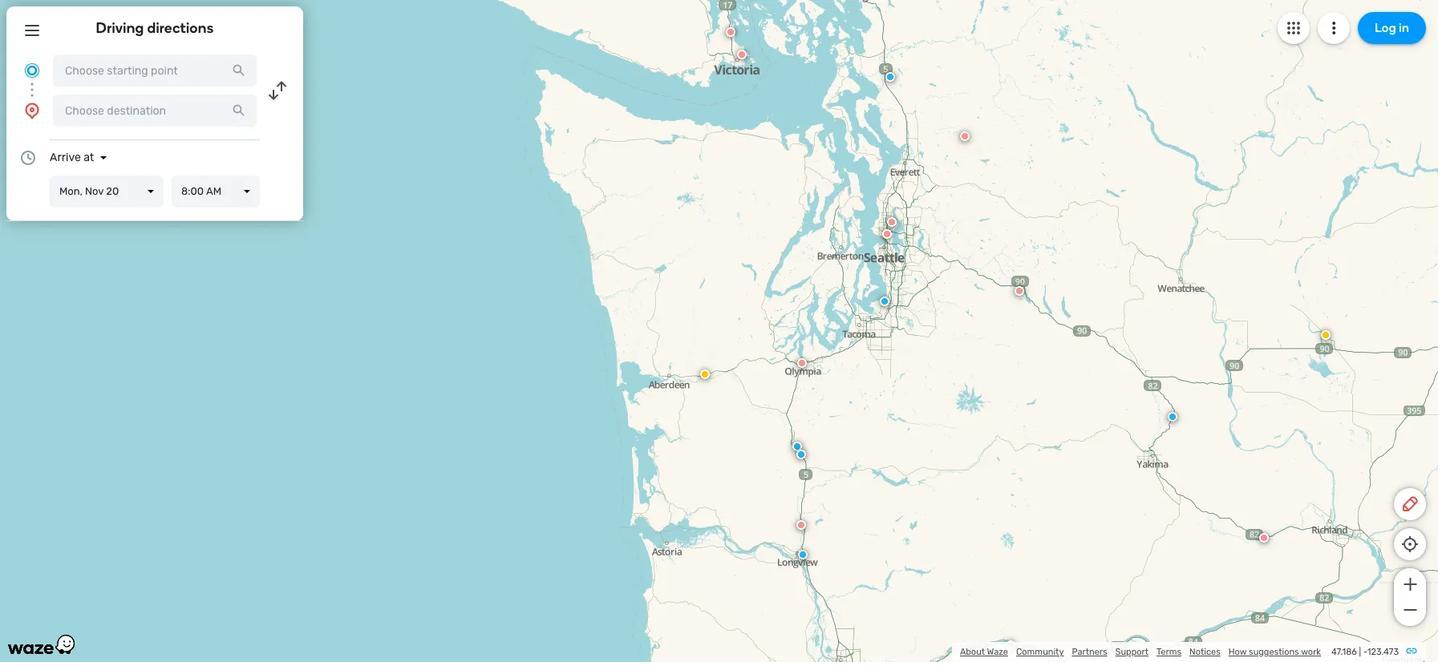 Task type: describe. For each thing, give the bounding box(es) containing it.
zoom out image
[[1401, 601, 1421, 620]]

partners link
[[1072, 648, 1108, 658]]

community link
[[1017, 648, 1064, 658]]

link image
[[1406, 645, 1419, 658]]

driving
[[96, 19, 144, 37]]

am
[[206, 185, 221, 197]]

support
[[1116, 648, 1149, 658]]

8:00 am list box
[[172, 176, 260, 208]]

|
[[1360, 648, 1362, 658]]

20
[[106, 185, 119, 197]]

47.186
[[1332, 648, 1358, 658]]

mon, nov 20 list box
[[50, 176, 164, 208]]

location image
[[22, 101, 42, 120]]

current location image
[[22, 61, 42, 80]]

1 vertical spatial hazard image
[[701, 370, 710, 380]]

directions
[[147, 19, 214, 37]]

about
[[961, 648, 986, 658]]

mon,
[[59, 185, 83, 197]]

support link
[[1116, 648, 1149, 658]]

8:00 am
[[181, 185, 221, 197]]

about waze link
[[961, 648, 1009, 658]]

notices link
[[1190, 648, 1221, 658]]

notices
[[1190, 648, 1221, 658]]



Task type: vqa. For each thing, say whether or not it's contained in the screenshot.
"Official announcements" link
no



Task type: locate. For each thing, give the bounding box(es) containing it.
0 vertical spatial hazard image
[[1322, 331, 1331, 340]]

0 horizontal spatial hazard image
[[701, 370, 710, 380]]

Choose destination text field
[[53, 95, 257, 127]]

waze
[[988, 648, 1009, 658]]

how
[[1229, 648, 1247, 658]]

8:00
[[181, 185, 204, 197]]

driving directions
[[96, 19, 214, 37]]

clock image
[[18, 148, 38, 168]]

47.186 | -123.473
[[1332, 648, 1400, 658]]

0 vertical spatial police image
[[886, 72, 896, 82]]

about waze community partners support terms notices how suggestions work
[[961, 648, 1322, 658]]

police image
[[886, 72, 896, 82], [1168, 412, 1178, 422], [798, 550, 808, 560]]

mon, nov 20
[[59, 185, 119, 197]]

terms link
[[1157, 648, 1182, 658]]

Choose starting point text field
[[53, 55, 257, 87]]

terms
[[1157, 648, 1182, 658]]

2 horizontal spatial police image
[[1168, 412, 1178, 422]]

nov
[[85, 185, 104, 197]]

arrive at
[[50, 151, 94, 165]]

road closed image
[[737, 50, 747, 59], [888, 217, 897, 227], [1015, 286, 1025, 296], [1006, 641, 1016, 651]]

1 horizontal spatial hazard image
[[1322, 331, 1331, 340]]

work
[[1302, 648, 1322, 658]]

zoom in image
[[1401, 575, 1421, 595]]

suggestions
[[1249, 648, 1300, 658]]

123.473
[[1368, 648, 1400, 658]]

pencil image
[[1401, 495, 1420, 514]]

how suggestions work link
[[1229, 648, 1322, 658]]

community
[[1017, 648, 1064, 658]]

1 vertical spatial police image
[[1168, 412, 1178, 422]]

1 horizontal spatial police image
[[886, 72, 896, 82]]

0 horizontal spatial police image
[[798, 550, 808, 560]]

hazard image
[[1322, 331, 1331, 340], [701, 370, 710, 380]]

partners
[[1072, 648, 1108, 658]]

-
[[1364, 648, 1368, 658]]

road closed image
[[726, 27, 736, 37], [961, 132, 970, 141], [883, 230, 892, 239], [798, 359, 807, 368], [797, 521, 806, 530], [1260, 534, 1270, 543]]

police image
[[880, 297, 890, 307], [793, 442, 802, 452], [797, 450, 806, 460]]

2 vertical spatial police image
[[798, 550, 808, 560]]

arrive
[[50, 151, 81, 165]]

at
[[84, 151, 94, 165]]



